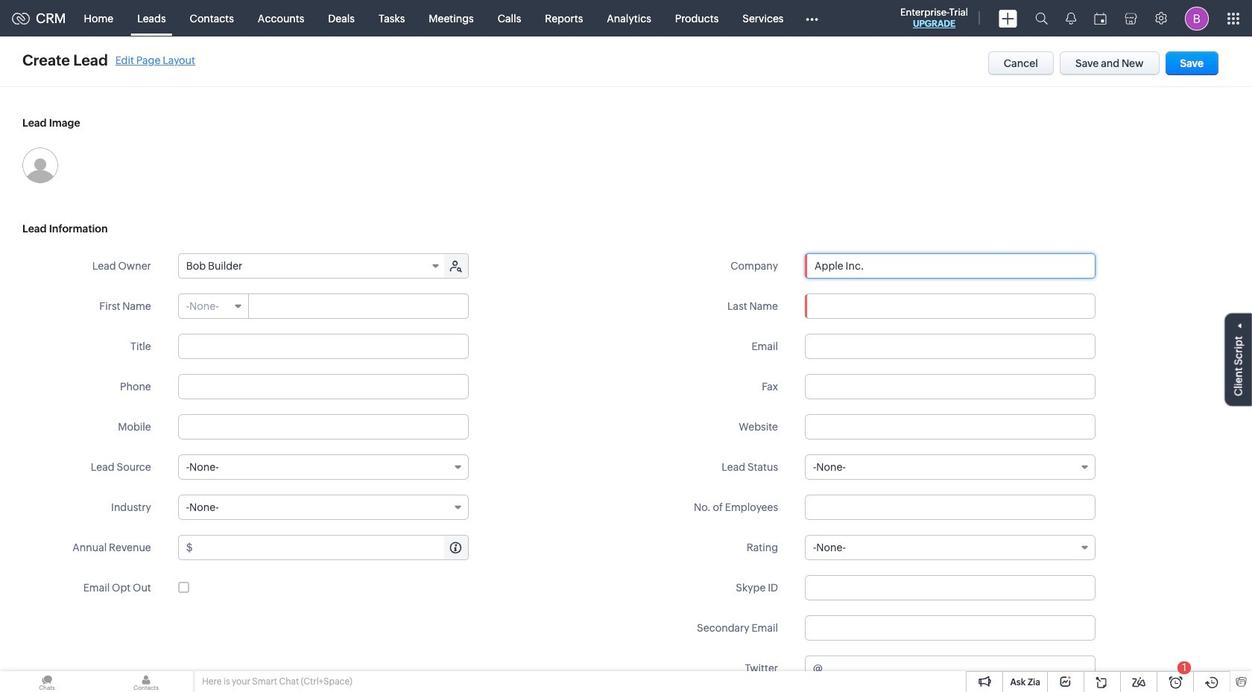 Task type: vqa. For each thing, say whether or not it's contained in the screenshot.
Profile element
yes



Task type: describe. For each thing, give the bounding box(es) containing it.
signals element
[[1057, 0, 1086, 37]]

search element
[[1027, 0, 1057, 37]]

logo image
[[12, 12, 30, 24]]

profile element
[[1177, 0, 1218, 36]]

calendar image
[[1095, 12, 1107, 24]]

profile image
[[1186, 6, 1209, 30]]



Task type: locate. For each thing, give the bounding box(es) containing it.
chats image
[[0, 672, 94, 693]]

contacts image
[[99, 672, 193, 693]]

Other Modules field
[[796, 6, 828, 30]]

create menu image
[[999, 9, 1018, 27]]

None field
[[179, 254, 446, 278], [806, 254, 1095, 278], [179, 295, 249, 318], [178, 455, 469, 480], [805, 455, 1096, 480], [178, 495, 469, 520], [805, 535, 1096, 561], [179, 254, 446, 278], [806, 254, 1095, 278], [179, 295, 249, 318], [178, 455, 469, 480], [805, 455, 1096, 480], [178, 495, 469, 520], [805, 535, 1096, 561]]

None text field
[[805, 294, 1096, 319], [178, 334, 469, 359], [805, 334, 1096, 359], [178, 374, 469, 400], [805, 374, 1096, 400], [178, 415, 469, 440], [195, 536, 468, 560], [805, 576, 1096, 601], [805, 616, 1096, 641], [805, 294, 1096, 319], [178, 334, 469, 359], [805, 334, 1096, 359], [178, 374, 469, 400], [805, 374, 1096, 400], [178, 415, 469, 440], [195, 536, 468, 560], [805, 576, 1096, 601], [805, 616, 1096, 641]]

create menu element
[[990, 0, 1027, 36]]

image image
[[22, 148, 58, 183]]

search image
[[1036, 12, 1048, 25]]

signals image
[[1066, 12, 1077, 25]]

None text field
[[806, 254, 1095, 278], [250, 295, 468, 318], [805, 415, 1096, 440], [805, 495, 1096, 520], [825, 657, 1095, 681], [806, 254, 1095, 278], [250, 295, 468, 318], [805, 415, 1096, 440], [805, 495, 1096, 520], [825, 657, 1095, 681]]



